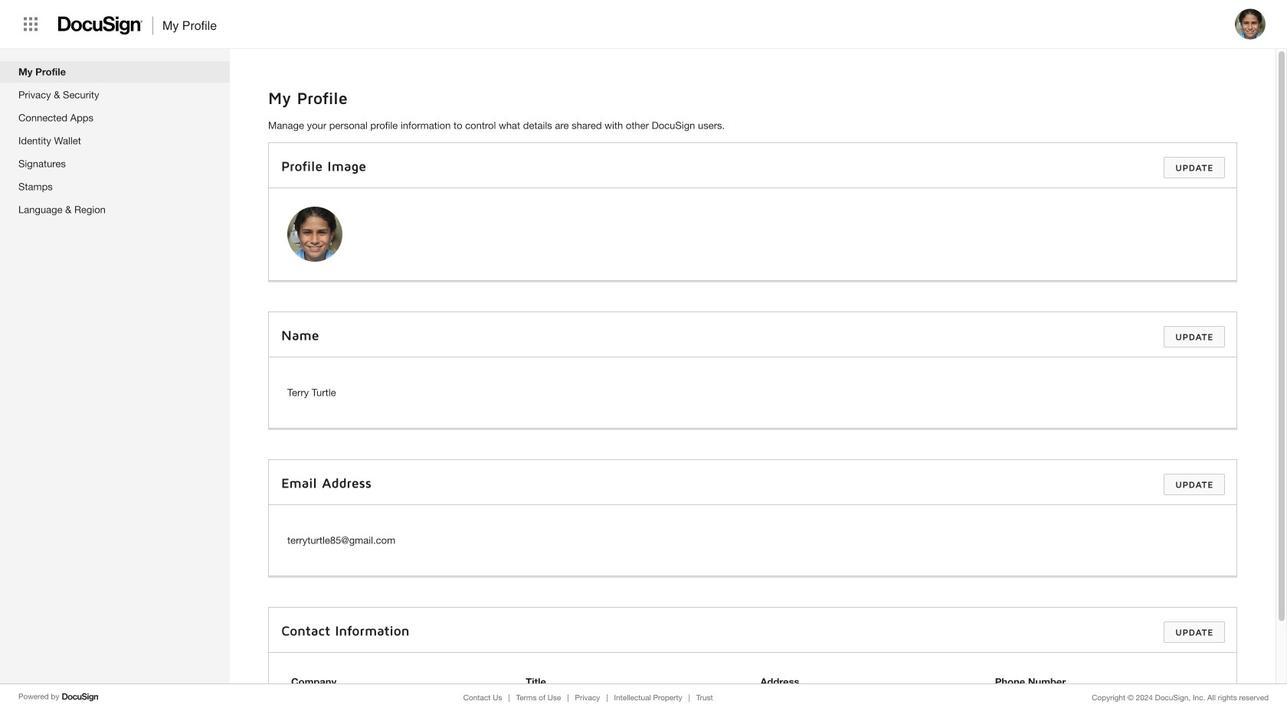 Task type: vqa. For each thing, say whether or not it's contained in the screenshot.
the bottommost DOCUSIGN image
yes



Task type: describe. For each thing, give the bounding box(es) containing it.
1 vertical spatial docusign image
[[62, 692, 100, 704]]

your uploaded profile image image
[[287, 207, 343, 262]]



Task type: locate. For each thing, give the bounding box(es) containing it.
docusign image
[[58, 12, 143, 40], [62, 692, 100, 704]]

0 vertical spatial docusign image
[[58, 12, 143, 40]]



